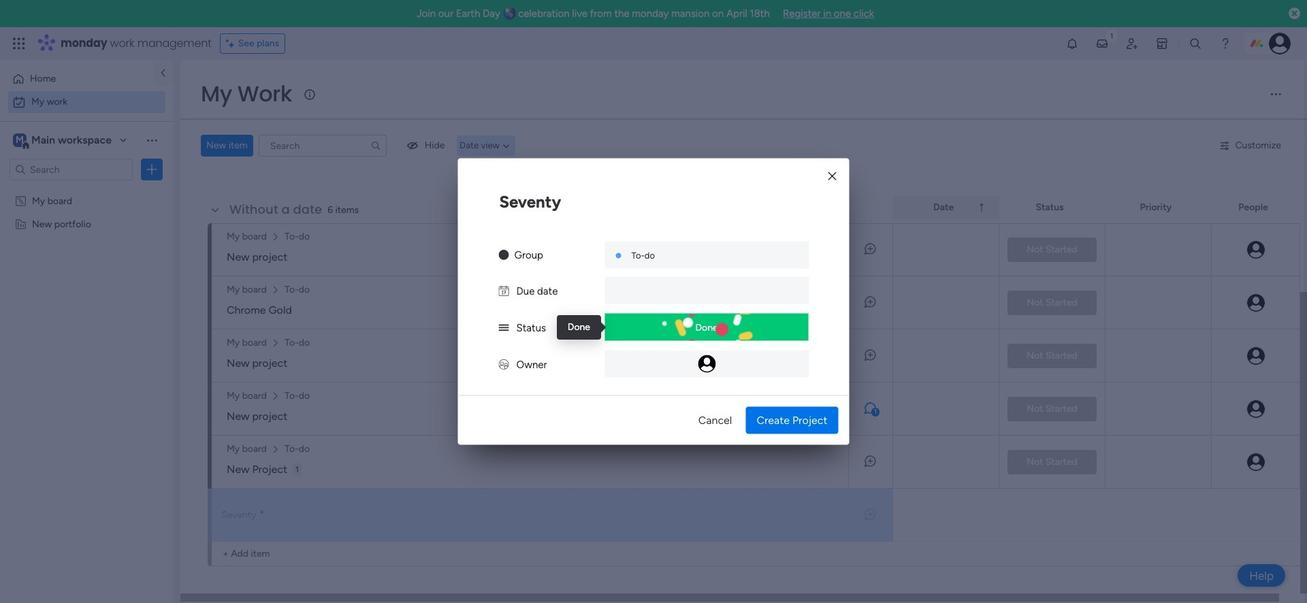 Task type: vqa. For each thing, say whether or not it's contained in the screenshot.
select product image
yes



Task type: locate. For each thing, give the bounding box(es) containing it.
v2 status image
[[499, 322, 509, 334]]

2 vertical spatial option
[[0, 188, 174, 191]]

monday marketplace image
[[1156, 37, 1169, 50]]

1 vertical spatial option
[[8, 91, 165, 113]]

update feed image
[[1096, 37, 1109, 50]]

search everything image
[[1189, 37, 1203, 50]]

see plans image
[[226, 36, 238, 51]]

option
[[8, 68, 145, 90], [8, 91, 165, 113], [0, 188, 174, 191]]

dialog
[[458, 158, 850, 445]]

select product image
[[12, 37, 26, 50]]

sort image
[[976, 202, 987, 213]]

search image
[[370, 140, 381, 151]]

None search field
[[259, 135, 387, 157]]

v2 multiple person column image
[[499, 359, 509, 371]]

column header
[[893, 196, 1000, 219]]

list box
[[0, 186, 174, 419]]

jacob simon image
[[1269, 33, 1291, 54]]

0 vertical spatial option
[[8, 68, 145, 90]]

notifications image
[[1066, 37, 1079, 50]]

help image
[[1219, 37, 1233, 50]]

Search in workspace field
[[29, 162, 114, 177]]



Task type: describe. For each thing, give the bounding box(es) containing it.
workspace selection element
[[13, 132, 114, 150]]

close image
[[828, 171, 837, 181]]

workspace image
[[13, 133, 27, 148]]

invite members image
[[1126, 37, 1139, 50]]

dapulse date column image
[[499, 285, 509, 297]]

1 image
[[1106, 28, 1118, 43]]

v2 sun image
[[499, 249, 509, 261]]

Filter dashboard by text search field
[[259, 135, 387, 157]]



